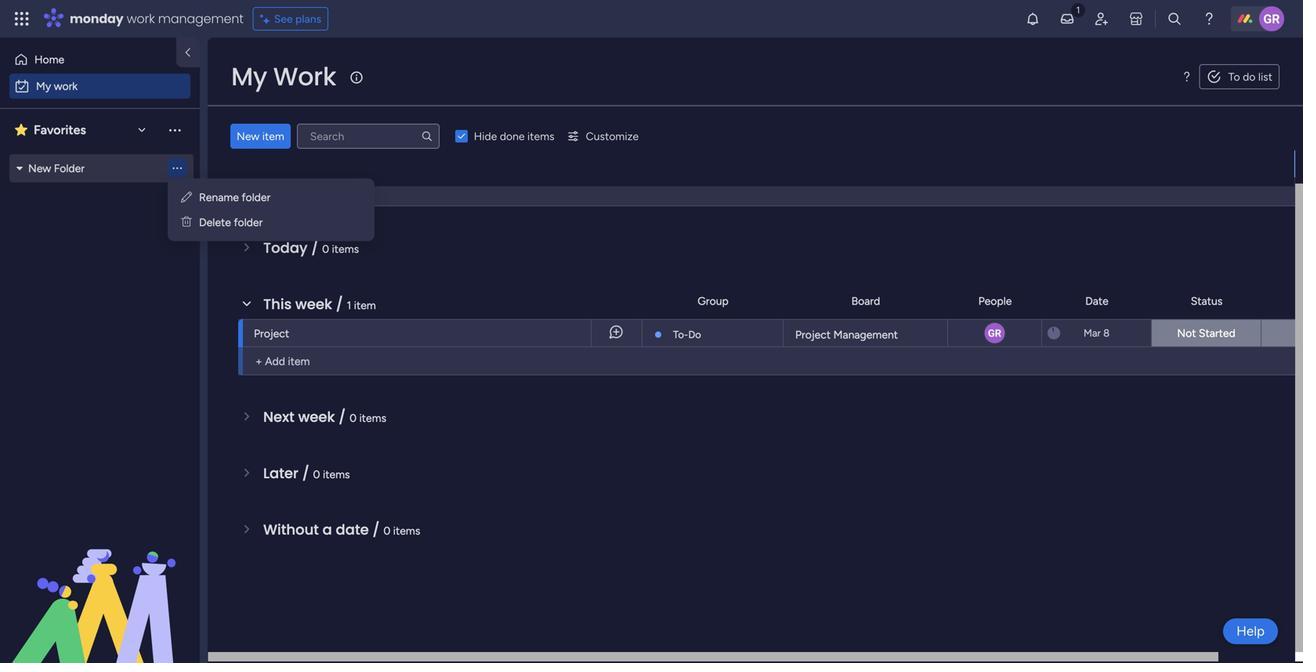 Task type: vqa. For each thing, say whether or not it's contained in the screenshot.
Project related to Project Management
yes



Task type: locate. For each thing, give the bounding box(es) containing it.
0 vertical spatial add
[[265, 186, 285, 199]]

items inside without a date / 0 items
[[393, 525, 420, 538]]

0 vertical spatial +
[[255, 186, 262, 199]]

monday
[[70, 10, 123, 27]]

do
[[688, 329, 701, 341]]

v2 star 2 image
[[15, 121, 27, 139]]

folder down rename folder
[[234, 216, 263, 229]]

management
[[158, 10, 243, 27]]

item inside overdue / 1 item
[[346, 130, 368, 143]]

1 + from the top
[[255, 186, 262, 199]]

add down task 1 at the top left
[[265, 186, 285, 199]]

date
[[1085, 295, 1109, 308]]

1 horizontal spatial 1
[[339, 130, 343, 143]]

0 horizontal spatial work
[[54, 80, 78, 93]]

item inside this week / 1 item
[[354, 299, 376, 312]]

new inside button
[[237, 130, 260, 143]]

my
[[231, 59, 267, 94], [36, 80, 51, 93]]

item inside button
[[262, 130, 284, 143]]

0 up later / 0 items
[[350, 412, 357, 425]]

1 right overdue
[[339, 130, 343, 143]]

to do list button
[[1199, 64, 1280, 89]]

1 horizontal spatial my
[[231, 59, 267, 94]]

week right next
[[298, 407, 335, 427]]

hide
[[474, 130, 497, 143]]

1 horizontal spatial new
[[237, 130, 260, 143]]

items inside later / 0 items
[[323, 468, 350, 482]]

new up task
[[237, 130, 260, 143]]

list
[[1258, 70, 1273, 83]]

items
[[527, 130, 555, 143], [332, 243, 359, 256], [359, 412, 386, 425], [323, 468, 350, 482], [393, 525, 420, 538]]

8
[[1103, 327, 1110, 340]]

week right this
[[295, 295, 332, 315]]

0 vertical spatial + add item
[[255, 186, 310, 199]]

rename
[[199, 191, 239, 204]]

lottie animation image
[[0, 505, 200, 664]]

new inside list box
[[28, 162, 51, 175]]

done
[[500, 130, 525, 143]]

week for this
[[295, 295, 332, 315]]

/ right today
[[311, 238, 318, 258]]

help image
[[1201, 11, 1217, 27]]

0 right later
[[313, 468, 320, 482]]

new item button
[[230, 124, 291, 149]]

0 vertical spatial 1
[[339, 130, 343, 143]]

work right monday
[[127, 10, 155, 27]]

help
[[1237, 624, 1265, 640]]

group
[[698, 295, 729, 308]]

my work
[[231, 59, 336, 94]]

items inside next week / 0 items
[[359, 412, 386, 425]]

1 vertical spatial week
[[298, 407, 335, 427]]

1 vertical spatial greg robinson image
[[983, 322, 1007, 345]]

folder
[[242, 191, 271, 204], [234, 216, 263, 229]]

0 horizontal spatial greg robinson image
[[983, 322, 1007, 345]]

week
[[295, 295, 332, 315], [298, 407, 335, 427]]

0 horizontal spatial project
[[254, 327, 289, 340]]

new folder list box
[[0, 151, 200, 277]]

+
[[255, 186, 262, 199], [255, 355, 262, 368]]

1 right task
[[278, 158, 283, 171]]

task
[[254, 158, 275, 171]]

0 vertical spatial folder
[[242, 191, 271, 204]]

select product image
[[14, 11, 30, 27]]

0 right date
[[383, 525, 391, 538]]

v2 delete line image
[[181, 216, 192, 229]]

project
[[254, 327, 289, 340], [795, 328, 831, 342]]

later / 0 items
[[263, 464, 350, 484]]

0 horizontal spatial new
[[28, 162, 51, 175]]

2 + from the top
[[255, 355, 262, 368]]

0 inside without a date / 0 items
[[383, 525, 391, 538]]

work inside option
[[54, 80, 78, 93]]

0
[[322, 243, 329, 256], [350, 412, 357, 425], [313, 468, 320, 482], [383, 525, 391, 538]]

project left management
[[795, 328, 831, 342]]

0 right today
[[322, 243, 329, 256]]

customize button
[[561, 124, 645, 149]]

2 vertical spatial 1
[[347, 299, 351, 312]]

/ right date
[[373, 520, 380, 540]]

0 inside next week / 0 items
[[350, 412, 357, 425]]

this week / 1 item
[[263, 295, 376, 315]]

item
[[262, 130, 284, 143], [346, 130, 368, 143], [288, 186, 310, 199], [354, 299, 376, 312], [288, 355, 310, 368]]

1 vertical spatial + add item
[[255, 355, 310, 368]]

home option
[[9, 47, 167, 72]]

monday work management
[[70, 10, 243, 27]]

0 vertical spatial work
[[127, 10, 155, 27]]

1 vertical spatial new
[[28, 162, 51, 175]]

my inside option
[[36, 80, 51, 93]]

1 vertical spatial folder
[[234, 216, 263, 229]]

my down home
[[36, 80, 51, 93]]

date
[[336, 520, 369, 540]]

1 vertical spatial work
[[54, 80, 78, 93]]

favorites button
[[11, 117, 153, 143]]

new
[[237, 130, 260, 143], [28, 162, 51, 175]]

1 vertical spatial add
[[265, 355, 285, 368]]

/ right later
[[302, 464, 309, 484]]

search image
[[421, 130, 433, 143]]

to
[[1228, 70, 1240, 83]]

my work
[[36, 80, 78, 93]]

greg robinson image up list
[[1259, 6, 1284, 31]]

this
[[263, 295, 292, 315]]

1
[[339, 130, 343, 143], [278, 158, 283, 171], [347, 299, 351, 312]]

mar 8
[[1084, 327, 1110, 340]]

add
[[265, 186, 285, 199], [265, 355, 285, 368]]

my for my work
[[36, 80, 51, 93]]

1 down today / 0 items
[[347, 299, 351, 312]]

2 horizontal spatial 1
[[347, 299, 351, 312]]

1 horizontal spatial greg robinson image
[[1259, 6, 1284, 31]]

work down home
[[54, 80, 78, 93]]

new for new folder
[[28, 162, 51, 175]]

work
[[127, 10, 155, 27], [54, 80, 78, 93]]

project inside project management link
[[795, 328, 831, 342]]

menu image
[[1181, 71, 1193, 83]]

project down this
[[254, 327, 289, 340]]

None search field
[[297, 124, 439, 149]]

favorites
[[34, 123, 86, 138]]

status
[[1191, 295, 1223, 308]]

new right caret down icon
[[28, 162, 51, 175]]

v2 edit line image
[[181, 191, 192, 204]]

/
[[328, 125, 335, 145], [311, 238, 318, 258], [336, 295, 343, 315], [339, 407, 346, 427], [302, 464, 309, 484], [373, 520, 380, 540]]

hide done items
[[474, 130, 555, 143]]

0 inside today / 0 items
[[322, 243, 329, 256]]

a
[[323, 520, 332, 540]]

started
[[1199, 327, 1236, 340]]

1 inside overdue / 1 item
[[339, 130, 343, 143]]

add up next
[[265, 355, 285, 368]]

0 inside later / 0 items
[[313, 468, 320, 482]]

1 horizontal spatial work
[[127, 10, 155, 27]]

my left 'work' at the top left
[[231, 59, 267, 94]]

+ add item
[[255, 186, 310, 199], [255, 355, 310, 368]]

overdue
[[263, 125, 324, 145]]

0 horizontal spatial 1
[[278, 158, 283, 171]]

1 vertical spatial +
[[255, 355, 262, 368]]

0 horizontal spatial my
[[36, 80, 51, 93]]

0 vertical spatial new
[[237, 130, 260, 143]]

new for new item
[[237, 130, 260, 143]]

+ add item up next
[[255, 355, 310, 368]]

1 horizontal spatial project
[[795, 328, 831, 342]]

0 vertical spatial week
[[295, 295, 332, 315]]

update feed image
[[1059, 11, 1075, 27]]

folder down task
[[242, 191, 271, 204]]

0 vertical spatial greg robinson image
[[1259, 6, 1284, 31]]

greg robinson image
[[1259, 6, 1284, 31], [983, 322, 1007, 345]]

greg robinson image down people
[[983, 322, 1007, 345]]

1 vertical spatial 1
[[278, 158, 283, 171]]

+ add item down task 1 at the top left
[[255, 186, 310, 199]]



Task type: describe. For each thing, give the bounding box(es) containing it.
notifications image
[[1025, 11, 1041, 27]]

/ right this
[[336, 295, 343, 315]]

/ right next
[[339, 407, 346, 427]]

project for project
[[254, 327, 289, 340]]

2 add from the top
[[265, 355, 285, 368]]

project management
[[795, 328, 898, 342]]

folder for rename folder
[[242, 191, 271, 204]]

overdue / 1 item
[[263, 125, 368, 145]]

work
[[273, 59, 336, 94]]

1 + add item from the top
[[255, 186, 310, 199]]

monday marketplace image
[[1128, 11, 1144, 27]]

next week / 0 items
[[263, 407, 386, 427]]

search everything image
[[1167, 11, 1182, 27]]

delete folder
[[199, 216, 263, 229]]

mar
[[1084, 327, 1101, 340]]

plans
[[295, 12, 321, 25]]

new folder
[[28, 162, 85, 175]]

to-
[[673, 329, 688, 341]]

do
[[1243, 70, 1256, 83]]

2 + add item from the top
[[255, 355, 310, 368]]

delete
[[199, 216, 231, 229]]

today
[[263, 238, 308, 258]]

project for project management
[[795, 328, 831, 342]]

see plans
[[274, 12, 321, 25]]

to-do
[[673, 329, 701, 341]]

see plans button
[[253, 7, 328, 31]]

items inside today / 0 items
[[332, 243, 359, 256]]

caret down image
[[16, 163, 23, 174]]

task 1
[[254, 158, 283, 171]]

folder for delete folder
[[234, 216, 263, 229]]

new item
[[237, 130, 284, 143]]

/ right overdue
[[328, 125, 335, 145]]

board
[[851, 295, 880, 308]]

favorites options image
[[167, 122, 183, 138]]

not started
[[1177, 327, 1236, 340]]

not
[[1177, 327, 1196, 340]]

without
[[263, 520, 319, 540]]

home
[[34, 53, 64, 66]]

invite members image
[[1094, 11, 1110, 27]]

see
[[274, 12, 293, 25]]

without a date / 0 items
[[263, 520, 420, 540]]

to do list
[[1228, 70, 1273, 83]]

project management link
[[793, 320, 938, 347]]

1 image
[[1071, 1, 1085, 18]]

customize
[[586, 130, 639, 143]]

next
[[263, 407, 294, 427]]

today / 0 items
[[263, 238, 359, 258]]

my work link
[[9, 74, 190, 99]]

later
[[263, 464, 298, 484]]

work for monday
[[127, 10, 155, 27]]

lottie animation element
[[0, 505, 200, 664]]

rename folder
[[199, 191, 271, 204]]

Filter dashboard by text search field
[[297, 124, 439, 149]]

management
[[833, 328, 898, 342]]

work for my
[[54, 80, 78, 93]]

my work option
[[9, 74, 190, 99]]

week for next
[[298, 407, 335, 427]]

home link
[[9, 47, 167, 72]]

1 inside this week / 1 item
[[347, 299, 351, 312]]

help button
[[1223, 619, 1278, 645]]

people
[[978, 295, 1012, 308]]

folder
[[54, 162, 85, 175]]

my for my work
[[231, 59, 267, 94]]

1 add from the top
[[265, 186, 285, 199]]



